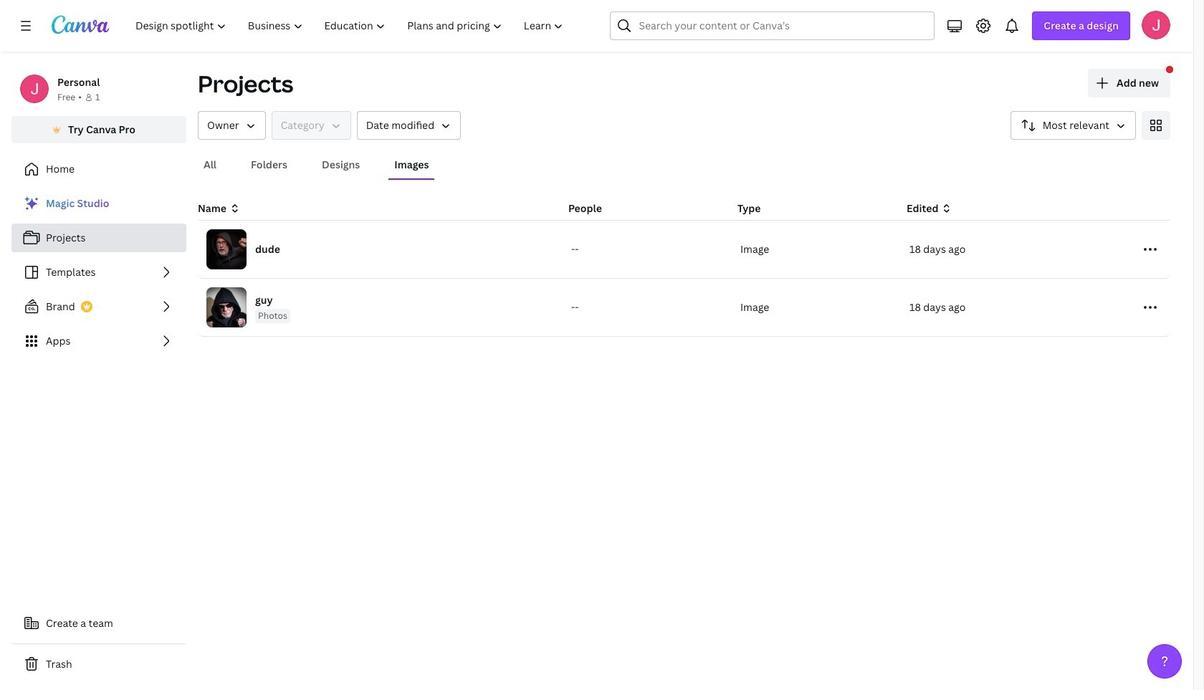 Task type: vqa. For each thing, say whether or not it's contained in the screenshot.
the Personal
no



Task type: locate. For each thing, give the bounding box(es) containing it.
Sort by button
[[1011, 111, 1137, 140]]

Date modified button
[[357, 111, 461, 140]]

Owner button
[[198, 111, 266, 140]]

list
[[11, 189, 186, 356]]

None search field
[[611, 11, 935, 40]]

james peterson image
[[1142, 11, 1171, 39]]

Search search field
[[639, 12, 907, 39]]



Task type: describe. For each thing, give the bounding box(es) containing it.
top level navigation element
[[126, 11, 576, 40]]

Category button
[[271, 111, 351, 140]]



